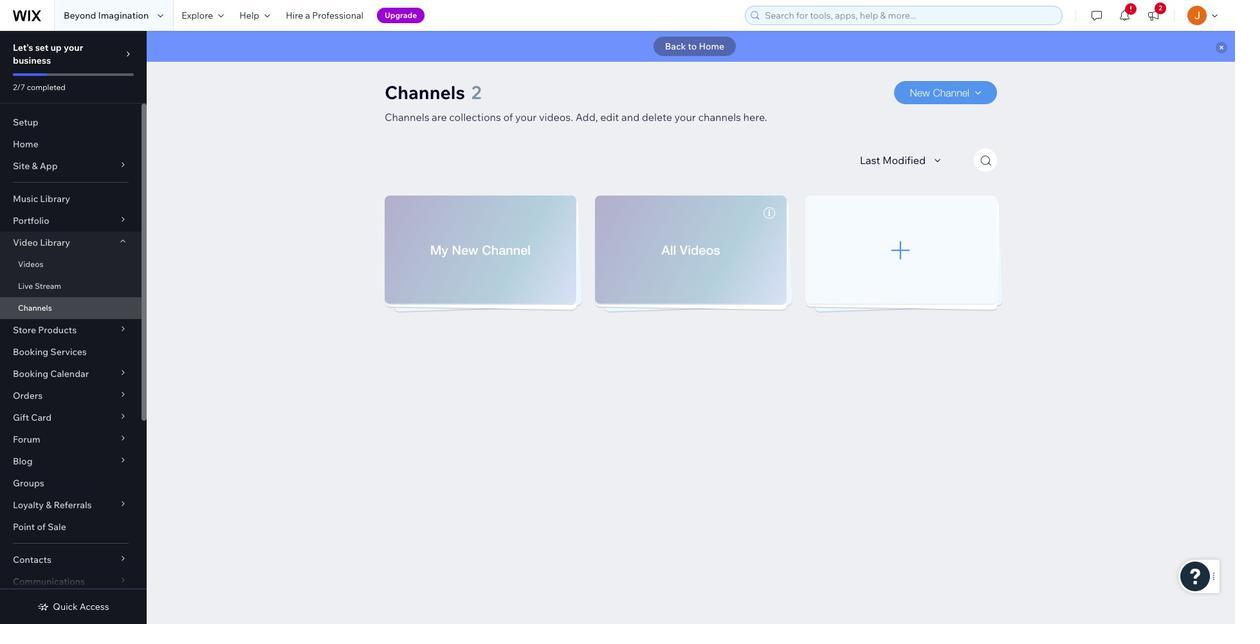 Task type: vqa. For each thing, say whether or not it's contained in the screenshot.
Shirt
no



Task type: locate. For each thing, give the bounding box(es) containing it.
contacts button
[[0, 549, 142, 571]]

help button
[[232, 0, 278, 31]]

& right site
[[32, 160, 38, 172]]

0 horizontal spatial new
[[452, 242, 479, 257]]

point of sale link
[[0, 516, 142, 538]]

channels are collections of your videos. add, edit and delete your channels here.
[[385, 111, 767, 124]]

library inside video library popup button
[[40, 237, 70, 248]]

quick access
[[53, 601, 109, 613]]

home
[[699, 41, 725, 52], [13, 138, 38, 150]]

channels inside channels link
[[18, 303, 52, 313]]

site
[[13, 160, 30, 172]]

videos right all
[[680, 242, 720, 257]]

booking up orders
[[13, 368, 48, 380]]

orders button
[[0, 385, 142, 407]]

of
[[503, 111, 513, 124], [37, 521, 46, 533]]

1 horizontal spatial &
[[46, 499, 52, 511]]

portfolio
[[13, 215, 49, 226]]

point of sale
[[13, 521, 66, 533]]

point
[[13, 521, 35, 533]]

are
[[432, 111, 447, 124]]

home down setup
[[13, 138, 38, 150]]

videos
[[680, 242, 720, 257], [18, 259, 43, 269]]

library down "portfolio" 'popup button'
[[40, 237, 70, 248]]

booking services link
[[0, 341, 142, 363]]

blog
[[13, 456, 32, 467]]

library for music library
[[40, 193, 70, 205]]

hire a professional link
[[278, 0, 371, 31]]

2 booking from the top
[[13, 368, 48, 380]]

app
[[40, 160, 58, 172]]

2 horizontal spatial your
[[675, 111, 696, 124]]

upgrade
[[385, 10, 417, 20]]

booking calendar
[[13, 368, 89, 380]]

1 vertical spatial channels
[[385, 111, 430, 124]]

videos inside sidebar element
[[18, 259, 43, 269]]

2
[[1159, 4, 1163, 12]]

0 vertical spatial videos
[[680, 242, 720, 257]]

communications
[[13, 576, 85, 587]]

setup
[[13, 116, 38, 128]]

explore
[[182, 10, 213, 21]]

your left videos.
[[515, 111, 537, 124]]

0 horizontal spatial home
[[13, 138, 38, 150]]

0 vertical spatial channel
[[933, 87, 970, 98]]

modified
[[883, 154, 926, 167]]

your inside let's set up your business
[[64, 42, 83, 53]]

videos down video
[[18, 259, 43, 269]]

&
[[32, 160, 38, 172], [46, 499, 52, 511]]

your right up
[[64, 42, 83, 53]]

business
[[13, 55, 51, 66]]

0 horizontal spatial of
[[37, 521, 46, 533]]

upgrade button
[[377, 8, 425, 23]]

live stream link
[[0, 275, 142, 297]]

communications button
[[0, 571, 142, 593]]

1 horizontal spatial of
[[503, 111, 513, 124]]

0 horizontal spatial your
[[64, 42, 83, 53]]

1 horizontal spatial new
[[910, 87, 930, 98]]

0 vertical spatial booking
[[13, 346, 48, 358]]

booking down store
[[13, 346, 48, 358]]

of inside sidebar element
[[37, 521, 46, 533]]

1 library from the top
[[40, 193, 70, 205]]

delete
[[642, 111, 672, 124]]

1 vertical spatial booking
[[13, 368, 48, 380]]

calendar
[[50, 368, 89, 380]]

1 vertical spatial of
[[37, 521, 46, 533]]

stream
[[35, 281, 61, 291]]

hire a professional
[[286, 10, 364, 21]]

0 horizontal spatial &
[[32, 160, 38, 172]]

your right 'delete'
[[675, 111, 696, 124]]

store products button
[[0, 319, 142, 341]]

channels
[[385, 81, 465, 104], [385, 111, 430, 124], [18, 303, 52, 313]]

0 vertical spatial library
[[40, 193, 70, 205]]

& right loyalty
[[46, 499, 52, 511]]

home right to at right
[[699, 41, 725, 52]]

here.
[[744, 111, 767, 124]]

1 horizontal spatial videos
[[680, 242, 720, 257]]

new channel link
[[894, 81, 997, 104]]

1 horizontal spatial your
[[515, 111, 537, 124]]

1 vertical spatial library
[[40, 237, 70, 248]]

card
[[31, 412, 52, 423]]

gift
[[13, 412, 29, 423]]

booking inside "dropdown button"
[[13, 368, 48, 380]]

& for loyalty
[[46, 499, 52, 511]]

booking
[[13, 346, 48, 358], [13, 368, 48, 380]]

home inside sidebar element
[[13, 138, 38, 150]]

0 vertical spatial &
[[32, 160, 38, 172]]

gift card
[[13, 412, 52, 423]]

1 horizontal spatial channel
[[933, 87, 970, 98]]

Search for tools, apps, help & more... field
[[761, 6, 1058, 24]]

library up "portfolio" 'popup button'
[[40, 193, 70, 205]]

of right the collections at the top
[[503, 111, 513, 124]]

0 vertical spatial home
[[699, 41, 725, 52]]

channels left are
[[385, 111, 430, 124]]

1 vertical spatial home
[[13, 138, 38, 150]]

0 vertical spatial channels
[[385, 81, 465, 104]]

music
[[13, 193, 38, 205]]

access
[[80, 601, 109, 613]]

1 vertical spatial videos
[[18, 259, 43, 269]]

channel
[[933, 87, 970, 98], [482, 242, 531, 257]]

1 horizontal spatial home
[[699, 41, 725, 52]]

channels down live stream on the top of the page
[[18, 303, 52, 313]]

quick access button
[[38, 601, 109, 613]]

0 horizontal spatial channel
[[482, 242, 531, 257]]

of left the sale
[[37, 521, 46, 533]]

channels up are
[[385, 81, 465, 104]]

0 vertical spatial of
[[503, 111, 513, 124]]

2 vertical spatial channels
[[18, 303, 52, 313]]

set
[[35, 42, 48, 53]]

home link
[[0, 133, 142, 155]]

home inside button
[[699, 41, 725, 52]]

& inside dropdown button
[[32, 160, 38, 172]]

& inside popup button
[[46, 499, 52, 511]]

your
[[64, 42, 83, 53], [515, 111, 537, 124], [675, 111, 696, 124]]

1 booking from the top
[[13, 346, 48, 358]]

last modified button
[[860, 152, 945, 168]]

1 vertical spatial &
[[46, 499, 52, 511]]

and
[[622, 111, 640, 124]]

let's
[[13, 42, 33, 53]]

0 horizontal spatial videos
[[18, 259, 43, 269]]

site & app
[[13, 160, 58, 172]]

services
[[50, 346, 87, 358]]

video
[[13, 237, 38, 248]]

music library link
[[0, 188, 142, 210]]

2 library from the top
[[40, 237, 70, 248]]

music library
[[13, 193, 70, 205]]

loyalty & referrals
[[13, 499, 92, 511]]

library for video library
[[40, 237, 70, 248]]

library inside music library 'link'
[[40, 193, 70, 205]]



Task type: describe. For each thing, give the bounding box(es) containing it.
site & app button
[[0, 155, 142, 177]]

store products
[[13, 324, 77, 336]]

collections
[[449, 111, 501, 124]]

sale
[[48, 521, 66, 533]]

2/7 completed
[[13, 82, 66, 92]]

portfolio button
[[0, 210, 142, 232]]

loyalty
[[13, 499, 44, 511]]

back to home
[[665, 41, 725, 52]]

booking for booking services
[[13, 346, 48, 358]]

my new channel link
[[385, 196, 577, 304]]

0 vertical spatial new
[[910, 87, 930, 98]]

sidebar element
[[0, 31, 147, 624]]

videos.
[[539, 111, 573, 124]]

last
[[860, 154, 881, 167]]

add,
[[576, 111, 598, 124]]

groups
[[13, 477, 44, 489]]

professional
[[312, 10, 364, 21]]

all videos
[[662, 242, 720, 257]]

live stream
[[18, 281, 61, 291]]

booking services
[[13, 346, 87, 358]]

groups link
[[0, 472, 142, 494]]

gift card button
[[0, 407, 142, 429]]

2 button
[[1140, 0, 1168, 31]]

completed
[[27, 82, 66, 92]]

setup link
[[0, 111, 142, 133]]

live
[[18, 281, 33, 291]]

video library button
[[0, 232, 142, 254]]

to
[[688, 41, 697, 52]]

forum
[[13, 434, 40, 445]]

a
[[305, 10, 310, 21]]

products
[[38, 324, 77, 336]]

last modified
[[860, 154, 926, 167]]

new channel
[[910, 87, 970, 98]]

blog button
[[0, 450, 142, 472]]

all videos link
[[595, 196, 787, 304]]

channels link
[[0, 297, 142, 319]]

channels
[[698, 111, 741, 124]]

back to home alert
[[147, 31, 1235, 62]]

beyond imagination
[[64, 10, 149, 21]]

beyond
[[64, 10, 96, 21]]

my new channel
[[430, 242, 531, 257]]

help
[[240, 10, 259, 21]]

all
[[662, 242, 676, 257]]

videos link
[[0, 254, 142, 275]]

let's set up your business
[[13, 42, 83, 66]]

1 vertical spatial new
[[452, 242, 479, 257]]

contacts
[[13, 554, 51, 566]]

hire
[[286, 10, 303, 21]]

edit
[[600, 111, 619, 124]]

quick
[[53, 601, 78, 613]]

video library
[[13, 237, 70, 248]]

up
[[51, 42, 62, 53]]

imagination
[[98, 10, 149, 21]]

booking calendar button
[[0, 363, 142, 385]]

back to home button
[[654, 37, 736, 56]]

loyalty & referrals button
[[0, 494, 142, 516]]

my
[[430, 242, 448, 257]]

2/7
[[13, 82, 25, 92]]

orders
[[13, 390, 43, 402]]

back
[[665, 41, 686, 52]]

store
[[13, 324, 36, 336]]

1 vertical spatial channel
[[482, 242, 531, 257]]

& for site
[[32, 160, 38, 172]]

booking for booking calendar
[[13, 368, 48, 380]]

referrals
[[54, 499, 92, 511]]



